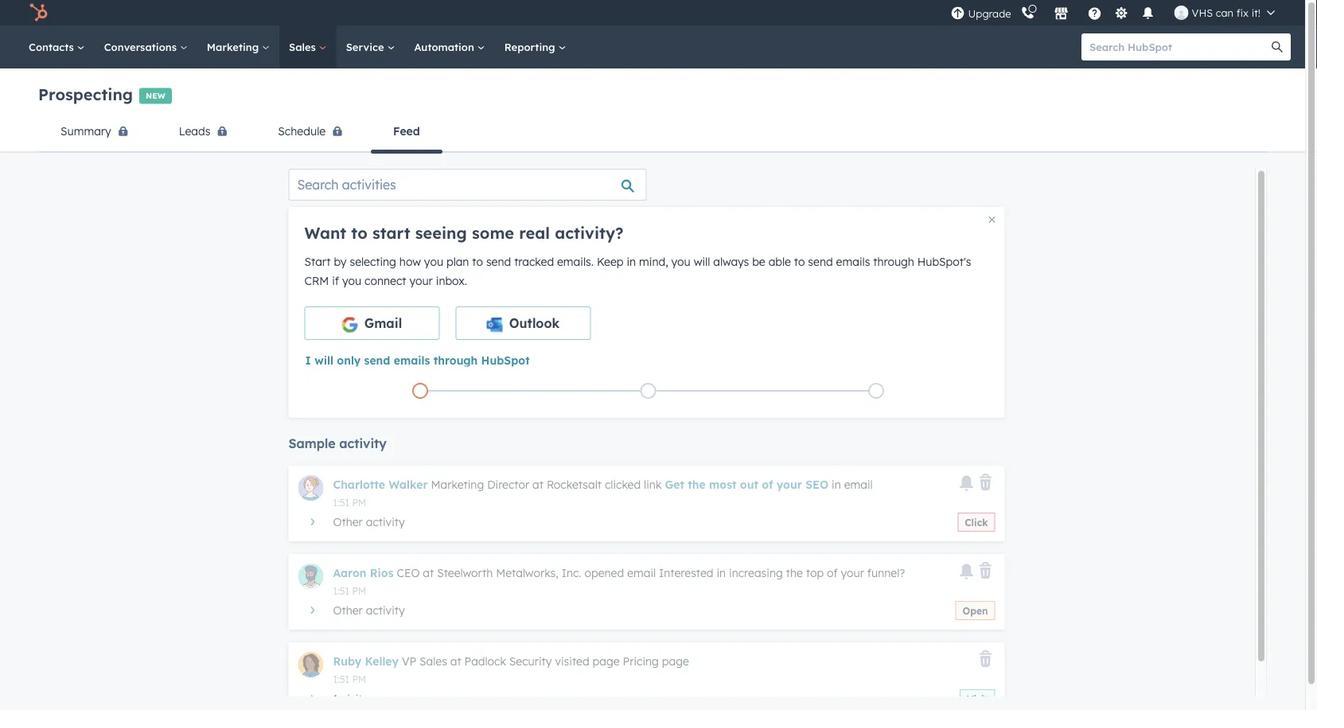 Task type: describe. For each thing, give the bounding box(es) containing it.
service link
[[337, 25, 405, 68]]

search button
[[1265, 33, 1292, 61]]

automation
[[414, 40, 478, 53]]

sales link
[[280, 25, 337, 68]]

navigation containing summary
[[38, 112, 1268, 154]]

help button
[[1082, 0, 1109, 25]]

calling icon button
[[1015, 2, 1042, 23]]

leads
[[179, 124, 211, 138]]

search image
[[1273, 41, 1284, 53]]

menu containing vhs can fix it!
[[950, 0, 1287, 25]]

settings link
[[1112, 4, 1132, 21]]

service
[[346, 40, 387, 53]]

it!
[[1252, 6, 1261, 19]]

marketing link
[[197, 25, 280, 68]]

hubspot image
[[29, 3, 48, 22]]

summary link
[[38, 112, 157, 152]]

conversations
[[104, 40, 180, 53]]

settings image
[[1115, 7, 1129, 21]]

contacts link
[[19, 25, 95, 68]]

calling icon image
[[1021, 6, 1036, 21]]

help image
[[1088, 7, 1103, 22]]

vhs can fix it!
[[1193, 6, 1261, 19]]

reporting link
[[495, 25, 576, 68]]

hubspot link
[[19, 3, 60, 22]]

upgrade image
[[951, 7, 966, 21]]

conversations link
[[95, 25, 197, 68]]

marketplaces image
[[1055, 7, 1069, 22]]



Task type: locate. For each thing, give the bounding box(es) containing it.
schedule
[[278, 124, 326, 138]]

marketplaces button
[[1045, 0, 1079, 25]]

schedule link
[[256, 112, 371, 152]]

notifications button
[[1135, 0, 1162, 25]]

reporting
[[505, 40, 559, 53]]

fix
[[1237, 6, 1250, 19]]

prospecting
[[38, 84, 133, 104]]

can
[[1217, 6, 1234, 19]]

notifications image
[[1142, 7, 1156, 22]]

feed link
[[371, 112, 443, 154]]

sales
[[289, 40, 319, 53]]

menu
[[950, 0, 1287, 25]]

contacts
[[29, 40, 77, 53]]

summary
[[61, 124, 111, 138]]

upgrade
[[969, 7, 1012, 20]]

leads link
[[157, 112, 256, 152]]

feed
[[393, 124, 420, 138]]

automation link
[[405, 25, 495, 68]]

navigation
[[38, 112, 1268, 154]]

Search HubSpot search field
[[1082, 33, 1277, 61]]

eloise francis image
[[1175, 6, 1189, 20]]

new
[[146, 91, 165, 101]]

vhs
[[1193, 6, 1214, 19]]

vhs can fix it! button
[[1166, 0, 1285, 25]]

marketing
[[207, 40, 262, 53]]



Task type: vqa. For each thing, say whether or not it's contained in the screenshot.
SUMMARY
yes



